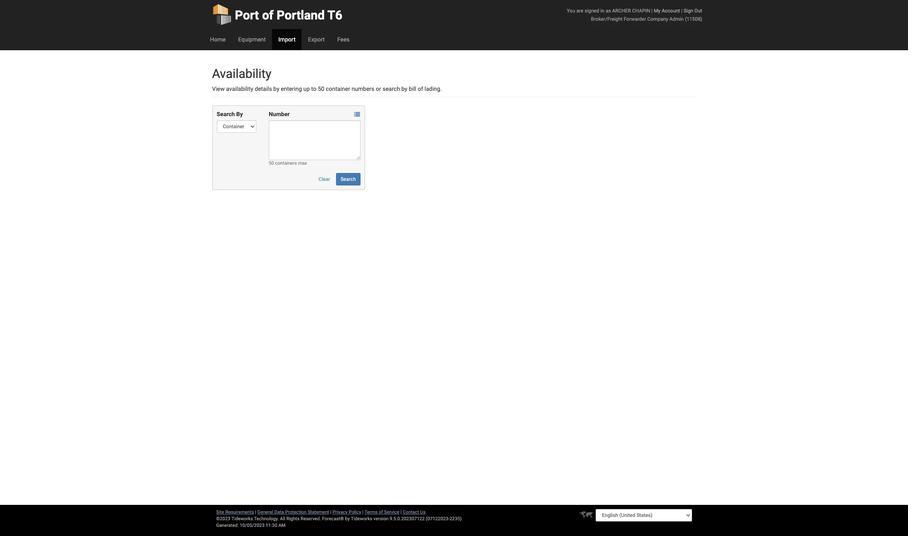 Task type: describe. For each thing, give the bounding box(es) containing it.
forecast®
[[322, 517, 344, 522]]

search for search
[[341, 177, 356, 182]]

chapin
[[632, 8, 650, 14]]

sign out link
[[684, 8, 702, 14]]

show list image
[[354, 112, 360, 118]]

port
[[235, 8, 259, 22]]

privacy policy link
[[333, 510, 361, 516]]

admin
[[670, 16, 684, 22]]

by
[[236, 111, 243, 118]]

sign
[[684, 8, 693, 14]]

0 horizontal spatial 50
[[269, 161, 274, 166]]

version
[[374, 517, 389, 522]]

account
[[662, 8, 680, 14]]

| up 9.5.0.202307122
[[400, 510, 402, 516]]

export button
[[302, 29, 331, 50]]

10/05/2023
[[240, 523, 265, 529]]

0 vertical spatial of
[[262, 8, 274, 22]]

by inside site requirements | general data protection statement | privacy policy | terms of service | contact us ©2023 tideworks technology. all rights reserved. forecast® by tideworks version 9.5.0.202307122 (07122023-2235) generated: 10/05/2023 11:30 am
[[345, 517, 350, 522]]

equipment button
[[232, 29, 272, 50]]

as
[[606, 8, 611, 14]]

2 horizontal spatial by
[[401, 86, 407, 92]]

availability
[[212, 66, 272, 81]]

| left the my
[[651, 8, 653, 14]]

fees
[[337, 36, 350, 43]]

are
[[576, 8, 583, 14]]

portland
[[277, 8, 325, 22]]

search button
[[336, 173, 361, 186]]

you are signed in as archer chapin | my account | sign out broker/freight forwarder company admin (11508)
[[567, 8, 702, 22]]

reserved.
[[301, 517, 321, 522]]

signed
[[585, 8, 599, 14]]

1 vertical spatial of
[[418, 86, 423, 92]]

| left general
[[255, 510, 256, 516]]

requirements
[[225, 510, 254, 516]]

| up "tideworks"
[[362, 510, 364, 516]]

port of portland t6
[[235, 8, 342, 22]]

general
[[257, 510, 273, 516]]

details
[[255, 86, 272, 92]]

site
[[216, 510, 224, 516]]

you
[[567, 8, 575, 14]]

search for search by
[[217, 111, 235, 118]]

0 horizontal spatial by
[[273, 86, 279, 92]]

out
[[695, 8, 702, 14]]

contact us link
[[403, 510, 426, 516]]

data
[[274, 510, 284, 516]]

containers
[[275, 161, 297, 166]]

am
[[278, 523, 286, 529]]

forwarder
[[624, 16, 646, 22]]

view availability details by entering up to 50 container numbers or search by bill of lading.
[[212, 86, 442, 92]]

import
[[278, 36, 296, 43]]

home
[[210, 36, 226, 43]]

rights
[[286, 517, 300, 522]]

Number text field
[[269, 120, 361, 160]]

up
[[303, 86, 310, 92]]

t6
[[328, 8, 342, 22]]

50 containers max
[[269, 161, 307, 166]]

number
[[269, 111, 290, 118]]



Task type: vqa. For each thing, say whether or not it's contained in the screenshot.
SITE REQUIREMENTS | GENERAL DATA PROTECTION STATEMENT | PRIVACY POLICY | TERMS OF SERVICE | CONTACT US ©2023 TIDEWORKS TECHNOLOGY. ALL RIGHTS RESERVED. FORECAST® BY TIDEWORKS VERSION 9.5.0.202307122 (07122023-2235) GENERATED: 10/17/2023 11:07 AM
no



Task type: locate. For each thing, give the bounding box(es) containing it.
50 left containers
[[269, 161, 274, 166]]

50 right "to" in the top left of the page
[[318, 86, 324, 92]]

1 horizontal spatial 50
[[318, 86, 324, 92]]

broker/freight
[[591, 16, 623, 22]]

11:30
[[266, 523, 277, 529]]

| up forecast®
[[330, 510, 331, 516]]

to
[[311, 86, 316, 92]]

equipment
[[238, 36, 266, 43]]

home button
[[204, 29, 232, 50]]

by left bill
[[401, 86, 407, 92]]

lading.
[[425, 86, 442, 92]]

us
[[420, 510, 426, 516]]

all
[[280, 517, 285, 522]]

clear
[[319, 177, 330, 182]]

2 horizontal spatial of
[[418, 86, 423, 92]]

2 vertical spatial of
[[379, 510, 383, 516]]

1 horizontal spatial search
[[341, 177, 356, 182]]

import button
[[272, 29, 302, 50]]

(07122023-
[[426, 517, 450, 522]]

search
[[383, 86, 400, 92]]

0 horizontal spatial of
[[262, 8, 274, 22]]

of right port
[[262, 8, 274, 22]]

by right details
[[273, 86, 279, 92]]

port of portland t6 link
[[212, 0, 342, 29]]

1 vertical spatial 50
[[269, 161, 274, 166]]

1 vertical spatial search
[[341, 177, 356, 182]]

1 horizontal spatial by
[[345, 517, 350, 522]]

protection
[[285, 510, 307, 516]]

of inside site requirements | general data protection statement | privacy policy | terms of service | contact us ©2023 tideworks technology. all rights reserved. forecast® by tideworks version 9.5.0.202307122 (07122023-2235) generated: 10/05/2023 11:30 am
[[379, 510, 383, 516]]

generated:
[[216, 523, 239, 529]]

my
[[654, 8, 661, 14]]

0 vertical spatial search
[[217, 111, 235, 118]]

©2023 tideworks
[[216, 517, 253, 522]]

2235)
[[450, 517, 462, 522]]

company
[[647, 16, 668, 22]]

entering
[[281, 86, 302, 92]]

search right "clear" on the left of page
[[341, 177, 356, 182]]

site requirements link
[[216, 510, 254, 516]]

by
[[273, 86, 279, 92], [401, 86, 407, 92], [345, 517, 350, 522]]

|
[[651, 8, 653, 14], [681, 8, 683, 14], [255, 510, 256, 516], [330, 510, 331, 516], [362, 510, 364, 516], [400, 510, 402, 516]]

50
[[318, 86, 324, 92], [269, 161, 274, 166]]

0 horizontal spatial search
[[217, 111, 235, 118]]

my account link
[[654, 8, 680, 14]]

search inside button
[[341, 177, 356, 182]]

max
[[298, 161, 307, 166]]

export
[[308, 36, 325, 43]]

or
[[376, 86, 381, 92]]

policy
[[349, 510, 361, 516]]

clear button
[[314, 173, 335, 186]]

container
[[326, 86, 350, 92]]

(11508)
[[685, 16, 702, 22]]

by down privacy policy link
[[345, 517, 350, 522]]

1 horizontal spatial of
[[379, 510, 383, 516]]

of
[[262, 8, 274, 22], [418, 86, 423, 92], [379, 510, 383, 516]]

numbers
[[352, 86, 374, 92]]

archer
[[612, 8, 631, 14]]

fees button
[[331, 29, 356, 50]]

terms of service link
[[365, 510, 399, 516]]

of up version
[[379, 510, 383, 516]]

search
[[217, 111, 235, 118], [341, 177, 356, 182]]

terms
[[365, 510, 378, 516]]

view
[[212, 86, 225, 92]]

site requirements | general data protection statement | privacy policy | terms of service | contact us ©2023 tideworks technology. all rights reserved. forecast® by tideworks version 9.5.0.202307122 (07122023-2235) generated: 10/05/2023 11:30 am
[[216, 510, 462, 529]]

search left by
[[217, 111, 235, 118]]

search by
[[217, 111, 243, 118]]

statement
[[308, 510, 329, 516]]

privacy
[[333, 510, 348, 516]]

general data protection statement link
[[257, 510, 329, 516]]

of right bill
[[418, 86, 423, 92]]

tideworks
[[351, 517, 372, 522]]

service
[[384, 510, 399, 516]]

0 vertical spatial 50
[[318, 86, 324, 92]]

in
[[601, 8, 604, 14]]

bill
[[409, 86, 416, 92]]

availability
[[226, 86, 253, 92]]

| left sign
[[681, 8, 683, 14]]

technology.
[[254, 517, 279, 522]]

contact
[[403, 510, 419, 516]]

9.5.0.202307122
[[390, 517, 425, 522]]



